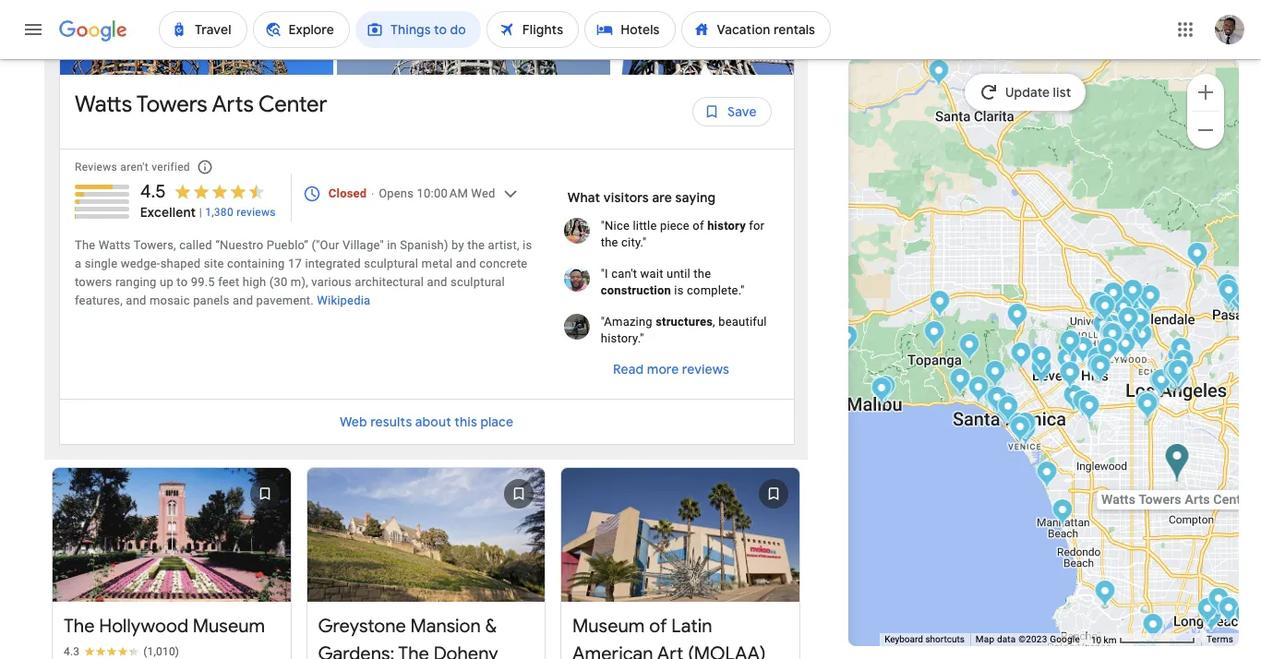 Task type: vqa. For each thing, say whether or not it's contained in the screenshot.
the left Learn
no



Task type: locate. For each thing, give the bounding box(es) containing it.
hollywood bowl image
[[1102, 314, 1123, 344]]

tongva park image
[[998, 395, 1019, 426]]

of right the piece
[[693, 219, 704, 233]]

0 horizontal spatial reviews
[[237, 206, 276, 219]]

2 list item from the left
[[337, 0, 614, 75]]

"i can't wait until the construction is complete."
[[601, 267, 745, 298]]

village"
[[343, 238, 384, 252]]

google
[[1050, 635, 1080, 645]]

grand central market image
[[1162, 364, 1184, 394]]

sculptural down concrete
[[451, 275, 505, 289]]

keyboard shortcuts
[[885, 635, 965, 645]]

the down mansion
[[398, 642, 429, 659]]

watts towers arts center
[[75, 91, 327, 118]]

list item
[[60, 0, 337, 75], [337, 0, 614, 75], [614, 0, 891, 75]]

1 horizontal spatial of
[[693, 219, 704, 233]]

the getty villa image
[[950, 368, 971, 398]]

zoom out map image
[[1195, 119, 1217, 141]]

greystone mansion & gardens: the dohen
[[318, 615, 498, 659]]

the up complete."
[[694, 267, 711, 281]]

shortcuts
[[926, 635, 965, 645]]

the down "nice
[[601, 236, 618, 250]]

runyon canyon park image
[[1093, 313, 1114, 344]]

the queen mary image
[[1201, 605, 1222, 635]]

adamson house museum image
[[872, 377, 893, 407]]

palisades park image
[[987, 386, 1008, 416]]

0 horizontal spatial of
[[649, 615, 667, 638]]

museum right hollywood
[[193, 615, 265, 638]]

mosaic
[[150, 294, 190, 308]]

the getty image
[[1011, 342, 1032, 372]]

⋅
[[370, 187, 376, 201]]

web
[[340, 414, 368, 431]]

is down the 'until'
[[674, 284, 684, 298]]

map region
[[783, 0, 1257, 659]]

greystone mansion & gardens: the doheny estate image
[[1060, 330, 1081, 360]]

1 vertical spatial watts
[[99, 238, 131, 252]]

99.5
[[191, 275, 215, 289]]

museum of latin american art (molaa) link
[[562, 455, 799, 659]]

greystone mansion & gardens: the dohen link
[[307, 454, 545, 659]]

the grove image
[[1090, 346, 1111, 377]]

4.5
[[140, 180, 166, 203]]

|
[[199, 206, 202, 219]]

jurassic world – the ride image
[[1090, 291, 1111, 321]]

metal
[[422, 257, 453, 271]]

walt disney concert hall image
[[1162, 360, 1183, 391]]

musso & frank grill image
[[1104, 322, 1126, 353]]

the original farmers market image
[[1088, 346, 1109, 377]]

bronson caves image
[[1118, 307, 1139, 337]]

shaped
[[160, 257, 201, 271]]

reviews up '"nuestro'
[[237, 206, 276, 219]]

containing
[[227, 257, 285, 271]]

piece
[[660, 219, 690, 233]]

descanso gardens image
[[1187, 242, 1209, 272]]

hollywood wax museum image
[[1102, 322, 1124, 353]]

little
[[633, 219, 657, 233]]

the fowler museum image
[[1031, 345, 1053, 376]]

0 vertical spatial watts
[[75, 91, 132, 118]]

4.3
[[64, 645, 80, 658]]

old pasadena image
[[1229, 286, 1250, 317]]

0 vertical spatial sculptural
[[364, 257, 418, 271]]

pink's hot dogs image
[[1098, 337, 1119, 368]]

museum up american
[[573, 615, 645, 638]]

closed
[[329, 187, 367, 201]]

los angeles zoo image
[[1136, 284, 1157, 315]]

verified
[[152, 161, 190, 174]]

the up 4.3
[[64, 615, 95, 638]]

reviews right more
[[682, 361, 730, 378]]

wedge-
[[121, 257, 160, 271]]

korean friendship bell image
[[1132, 640, 1153, 659]]

los angeles city hall image
[[1166, 361, 1187, 392]]

reviews inside excellent | 1,380 reviews
[[237, 206, 276, 219]]

city."
[[622, 236, 647, 250]]

museum
[[193, 615, 265, 638], [573, 615, 645, 638]]

rosie's dog beach image
[[1235, 603, 1257, 633]]

what visitors are saying
[[568, 190, 716, 206]]

watts
[[75, 91, 132, 118], [99, 238, 131, 252]]

malibu creek state park image
[[837, 325, 859, 356]]

and
[[456, 257, 476, 271], [427, 275, 448, 289], [126, 294, 146, 308], [233, 294, 253, 308]]

1 horizontal spatial is
[[674, 284, 684, 298]]

0 horizontal spatial museum
[[193, 615, 265, 638]]

(30
[[269, 275, 288, 289]]

warner bros. studio tour hollywood image
[[1103, 282, 1125, 312]]

the hollywood museum image
[[1102, 323, 1124, 354]]

hollywood boulevard image
[[1102, 320, 1124, 351]]

1 museum from the left
[[193, 615, 265, 638]]

"i
[[601, 267, 608, 281]]

rodeo drive image
[[1057, 347, 1078, 378]]

venice beach skatepark image
[[1010, 416, 1031, 446]]

a
[[75, 257, 82, 271]]

abbot kinney boulevard image
[[1016, 412, 1037, 442]]

is inside the watts towers, called "nuestro pueblo" ("our village" in spanish) by the artist, is a single wedge-shaped site containing 17 integrated sculptural metal and concrete towers ranging up to 99.5 feet high (30 m), various architectural and sculptural features, and mosaic panels and pavement.
[[523, 238, 532, 252]]

1 vertical spatial the
[[64, 615, 95, 638]]

read more reviews
[[613, 361, 730, 378]]

closed ⋅ opens 10:00 am wed
[[329, 187, 495, 201]]

1 vertical spatial is
[[674, 284, 684, 298]]

10
[[1091, 635, 1102, 645]]

usc pacific asia museum image
[[1235, 285, 1256, 316]]

what
[[568, 190, 601, 206]]

the
[[75, 238, 95, 252], [64, 615, 95, 638], [398, 642, 429, 659]]

angels flight railway image
[[1162, 363, 1183, 393]]

craft contemporary image
[[1090, 355, 1112, 385]]

hollywood walk of fame image
[[1110, 322, 1131, 353]]

universal studios hollywood image
[[1092, 293, 1114, 323]]

watts up reviews in the top left of the page
[[75, 91, 132, 118]]

map data ©2023 google
[[976, 635, 1080, 645]]

watts towers arts center element
[[75, 90, 327, 134]]

2 vertical spatial the
[[398, 642, 429, 659]]

will rogers state beach image
[[969, 376, 990, 406]]

0 vertical spatial of
[[693, 219, 704, 233]]

and down by
[[456, 257, 476, 271]]

the museum of jurassic technology image
[[1064, 384, 1085, 415]]

history."
[[601, 332, 644, 346]]

features,
[[75, 294, 123, 308]]

0 vertical spatial is
[[523, 238, 532, 252]]

autry museum of the american west image
[[1140, 284, 1162, 315]]

kidspace children's museum image
[[1219, 279, 1240, 309]]

the up a
[[75, 238, 95, 252]]

site
[[204, 257, 224, 271]]

mansion
[[411, 615, 481, 638]]

1 vertical spatial sculptural
[[451, 275, 505, 289]]

main menu image
[[22, 18, 44, 41]]

museum of latin american art (molaa)
[[573, 615, 766, 659]]

wait
[[641, 267, 664, 281]]

the inside the watts towers, called "nuestro pueblo" ("our village" in spanish) by the artist, is a single wedge-shaped site containing 17 integrated sculptural metal and concrete towers ranging up to 99.5 feet high (30 m), various architectural and sculptural features, and mosaic panels and pavement.
[[75, 238, 95, 252]]

and down metal
[[427, 275, 448, 289]]

california african american museum image
[[1139, 392, 1161, 422]]

art
[[657, 642, 684, 659]]

1 vertical spatial of
[[649, 615, 667, 638]]

in
[[387, 238, 397, 252]]

1,380 reviews link
[[205, 205, 276, 220]]

sculptural
[[364, 257, 418, 271], [451, 275, 505, 289]]

2 museum from the left
[[573, 615, 645, 638]]

reviews aren't verified
[[75, 161, 190, 174]]

read
[[613, 361, 644, 378]]

topanga state park image
[[959, 333, 981, 364]]

natural history museum of los angeles county image
[[1136, 391, 1157, 421]]

2 horizontal spatial the
[[694, 267, 711, 281]]

excellent | 1,380 reviews
[[140, 204, 276, 221]]

the watts towers, called "nuestro pueblo" ("our village" in spanish) by the artist, is a single wedge-shaped site containing 17 integrated sculptural metal and concrete towers ranging up to 99.5 feet high (30 m), various architectural and sculptural features, and mosaic panels and pavement.
[[75, 238, 532, 308]]

("our
[[312, 238, 340, 252]]

reviews
[[75, 161, 117, 174]]

0 horizontal spatial the
[[468, 238, 485, 252]]

wed
[[471, 187, 495, 201]]

the greek theatre image
[[1130, 308, 1151, 338]]

santa monica pier image
[[994, 398, 1016, 428]]

place
[[481, 414, 514, 431]]

latin
[[672, 615, 713, 638]]

la brea tar pits and museum image
[[1090, 353, 1111, 383]]

downtown santa monica image
[[996, 392, 1017, 422]]

sculptural down in
[[364, 257, 418, 271]]

malibu lagoon state beach image
[[873, 378, 894, 408]]

"nice little piece of history
[[601, 219, 746, 233]]

the hollywood museum
[[64, 615, 265, 638]]

is
[[523, 238, 532, 252], [674, 284, 684, 298]]

visitors
[[604, 190, 649, 206]]

griffith park image
[[1132, 294, 1153, 324]]

is inside "i can't wait until the construction is complete."
[[674, 284, 684, 298]]

baldwin hills scenic overlook image
[[1073, 390, 1094, 420]]

rose bowl stadium image
[[1217, 273, 1238, 304]]

gardens:
[[318, 642, 395, 659]]

for
[[749, 219, 765, 233]]

0 vertical spatial reviews
[[237, 206, 276, 219]]

aren't
[[120, 161, 149, 174]]

can't
[[612, 267, 637, 281]]

1 horizontal spatial museum
[[573, 615, 645, 638]]

santa monica mountains national recreation area image
[[924, 320, 945, 351]]

of
[[693, 219, 704, 233], [649, 615, 667, 638]]

0 horizontal spatial is
[[523, 238, 532, 252]]

pavement.
[[256, 294, 314, 308]]

the inside for the city."
[[601, 236, 618, 250]]

construction
[[601, 284, 671, 298]]

save the hollywood museum to collection image
[[242, 472, 287, 516]]

0 vertical spatial the
[[75, 238, 95, 252]]

list
[[60, 0, 891, 93]]

watts up single
[[99, 238, 131, 252]]

save button
[[693, 90, 772, 134]]

0 horizontal spatial sculptural
[[364, 257, 418, 271]]

1 vertical spatial reviews
[[682, 361, 730, 378]]

museum of latin american art (molaa) image
[[1209, 587, 1230, 618]]

gloria molina grand park image
[[1163, 359, 1185, 390]]

museum inside museum of latin american art (molaa)
[[573, 615, 645, 638]]

of up art on the right bottom of page
[[649, 615, 667, 638]]

heal the bay aquarium image
[[996, 396, 1017, 427]]

the right by
[[468, 238, 485, 252]]

towers
[[75, 275, 112, 289]]

is right artist,
[[523, 238, 532, 252]]

1 horizontal spatial the
[[601, 236, 618, 250]]

annenberg community beach house image
[[984, 385, 1005, 416]]

1,380
[[205, 206, 234, 219]]

olvera street image
[[1170, 357, 1191, 388]]

history
[[707, 219, 746, 233]]

long beach museum of art image
[[1219, 597, 1240, 627]]

dolby theatre image
[[1101, 321, 1122, 352]]



Task type: describe. For each thing, give the bounding box(es) containing it.
the for the hollywood museum
[[64, 615, 95, 638]]

1 list item from the left
[[60, 0, 337, 75]]

american
[[573, 642, 653, 659]]

"amazing structures
[[601, 315, 713, 329]]

zoom in map image
[[1195, 81, 1217, 103]]

10 km button
[[1086, 633, 1201, 647]]

save greystone mansion & gardens: the doheny estate to collection image
[[497, 472, 541, 516]]

wikipedia link
[[317, 294, 371, 308]]

save
[[728, 104, 757, 120]]

sunset boulevard image
[[1073, 336, 1094, 367]]

travel town gift shop image
[[1123, 279, 1144, 309]]

integrated
[[305, 257, 361, 271]]

cabrillo marine aquarium image
[[1138, 639, 1159, 659]]

exposition park image
[[1138, 392, 1159, 423]]

will rogers state historic park image
[[985, 360, 1006, 391]]

km
[[1104, 635, 1117, 645]]

update list
[[1005, 84, 1071, 101]]

list
[[1053, 84, 1071, 101]]

1 horizontal spatial sculptural
[[451, 275, 505, 289]]

griffith observatory image
[[1127, 308, 1149, 339]]

by
[[452, 238, 464, 252]]

more
[[647, 361, 679, 378]]

manhattan beach pier image
[[1053, 499, 1074, 529]]

south coast botanic garden image
[[1095, 580, 1116, 610]]

venice canals image
[[1016, 418, 1037, 449]]

wikipedia
[[317, 294, 371, 308]]

battleship uss iowa museum image
[[1143, 613, 1164, 644]]

ranging
[[115, 275, 157, 289]]

ovation hollywood image
[[1101, 321, 1122, 352]]

(molaa)
[[688, 642, 766, 659]]

are
[[652, 190, 672, 206]]

the last bookstore image
[[1162, 366, 1183, 396]]

pueblo"
[[267, 238, 309, 252]]

complete."
[[687, 284, 745, 298]]

panels
[[193, 294, 230, 308]]

results
[[371, 414, 412, 431]]

la plaza de cultura y artes image
[[1168, 359, 1189, 390]]

academy museum of motion pictures image
[[1087, 353, 1108, 383]]

update list button
[[965, 74, 1086, 111]]

saying
[[676, 190, 716, 206]]

(1,010)
[[143, 645, 179, 658]]

called
[[179, 238, 212, 252]]

terms link
[[1207, 635, 1234, 645]]

keyboard shortcuts button
[[885, 634, 965, 647]]

los angeles state historic park image
[[1174, 349, 1195, 380]]

excellent
[[140, 204, 196, 221]]

norton simon museum image
[[1222, 286, 1244, 317]]

the gamble house image
[[1222, 282, 1243, 312]]

the inside the watts towers, called "nuestro pueblo" ("our village" in spanish) by the artist, is a single wedge-shaped site containing 17 integrated sculptural metal and concrete towers ranging up to 99.5 feet high (30 m), various architectural and sculptural features, and mosaic panels and pavement.
[[468, 238, 485, 252]]

madame tussauds hollywood image
[[1100, 322, 1121, 353]]

architectural
[[355, 275, 424, 289]]

tcl chinese theatre image
[[1101, 322, 1122, 353]]

1 horizontal spatial reviews
[[682, 361, 730, 378]]

and down 'ranging'
[[126, 294, 146, 308]]

watts towers arts center image
[[1165, 443, 1190, 485]]

"nuestro
[[215, 238, 264, 252]]

4.5 out of 5 stars from 1,380 reviews. excellent. element
[[140, 180, 276, 222]]

public art "urban light" image
[[1088, 354, 1109, 384]]

the inside greystone mansion & gardens: the dohen
[[398, 642, 429, 659]]

10:00 am
[[417, 187, 468, 201]]

keyboard
[[885, 635, 923, 645]]

hollywood
[[99, 615, 188, 638]]

center
[[259, 91, 327, 118]]

"amazing
[[601, 315, 653, 329]]

, beautiful history."
[[601, 315, 767, 346]]

to
[[177, 275, 188, 289]]

towers
[[136, 91, 207, 118]]

the broad image
[[1162, 360, 1183, 391]]

pacific park on the santa monica pier image
[[994, 398, 1016, 428]]

map
[[976, 635, 995, 645]]

towers,
[[134, 238, 176, 252]]

mulholland drive image
[[930, 290, 951, 320]]

hollyhock house image
[[1132, 323, 1153, 354]]

greystone
[[318, 615, 406, 638]]

los angeles county museum of art image
[[1088, 353, 1109, 383]]

,
[[713, 315, 716, 329]]

the for the watts towers, called "nuestro pueblo" ("our village" in spanish) by the artist, is a single wedge-shaped site containing 17 integrated sculptural metal and concrete towers ranging up to 99.5 feet high (30 m), various architectural and sculptural features, and mosaic panels and pavement.
[[75, 238, 95, 252]]

el pueblo de los angeles historical monument image
[[1169, 359, 1190, 390]]

hammer museum image
[[1031, 356, 1053, 387]]

six flags magic mountain image
[[929, 59, 950, 90]]

hollywood sign image
[[1114, 296, 1135, 326]]

of inside museum of latin american art (molaa)
[[649, 615, 667, 638]]

3 list item from the left
[[614, 0, 891, 75]]

10 km
[[1091, 635, 1119, 645]]

artist,
[[488, 238, 520, 252]]

petersen automotive museum image
[[1087, 355, 1108, 385]]

save museum of latin american art (molaa) to collection image
[[751, 472, 796, 516]]

single
[[85, 257, 118, 271]]

up
[[160, 275, 174, 289]]

universal studio tour image
[[1091, 292, 1113, 322]]

malibu pier image
[[875, 375, 897, 405]]

skirball cultural center image
[[1007, 303, 1029, 333]]

aquarium of the pacific image
[[1198, 597, 1219, 628]]

update
[[1005, 84, 1050, 101]]

the hollywood roosevelt image
[[1100, 322, 1121, 353]]

17
[[288, 257, 302, 271]]

terms
[[1207, 635, 1234, 645]]

crypto.com arena image
[[1150, 369, 1171, 400]]

watts inside the watts towers, called "nuestro pueblo" ("our village" in spanish) by the artist, is a single wedge-shaped site containing 17 integrated sculptural metal and concrete towers ranging up to 99.5 feet high (30 m), various architectural and sculptural features, and mosaic panels and pavement.
[[99, 238, 131, 252]]

museum of tolerance image
[[1060, 361, 1081, 392]]

santa monica state beach image
[[993, 394, 1014, 425]]

and down high
[[233, 294, 253, 308]]

fast & furious – supercharged image
[[1095, 295, 1116, 325]]

elysian park image
[[1171, 337, 1192, 368]]

japanese american national museum image
[[1169, 365, 1190, 395]]

spanish)
[[400, 238, 449, 252]]

data
[[997, 635, 1016, 645]]

dodger stadium image
[[1168, 344, 1189, 375]]

until
[[667, 267, 691, 281]]

kenneth hahn state recreation area image
[[1079, 394, 1101, 425]]

the inside "i can't wait until the construction is complete."
[[694, 267, 711, 281]]

about
[[416, 414, 452, 431]]

m),
[[291, 275, 308, 289]]

dockweiler beach image
[[1037, 461, 1058, 491]]

grammy museum l.a. live image
[[1151, 368, 1173, 399]]

point fermin lighthouse image
[[1132, 644, 1153, 659]]

"nice
[[601, 219, 630, 233]]

concrete
[[480, 257, 528, 271]]

hollywood forever cemetery image
[[1115, 332, 1137, 363]]

high
[[243, 275, 266, 289]]

bradbury building image
[[1163, 364, 1185, 394]]

venice boardwalk image
[[1008, 412, 1029, 442]]

structures
[[656, 315, 713, 329]]

beautiful
[[719, 315, 767, 329]]

&
[[485, 615, 497, 638]]

4.3 out of 5 stars from 1,010 reviews image
[[64, 644, 179, 659]]

web results about this place
[[340, 414, 514, 431]]



